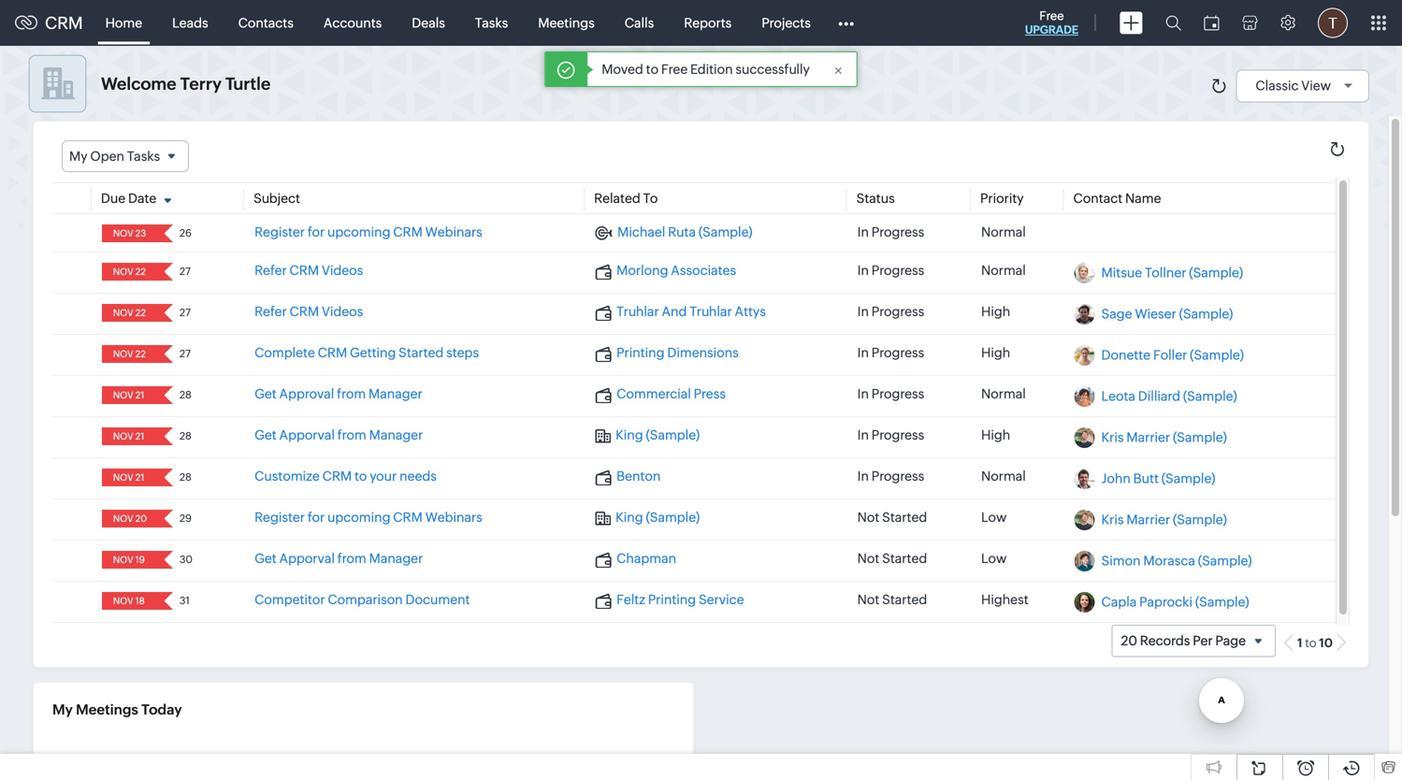 Task type: describe. For each thing, give the bounding box(es) containing it.
king (sample) link for register for upcoming crm webinars
[[595, 510, 700, 526]]

complete crm getting started steps link
[[255, 345, 479, 360]]

my for my open tasks
[[69, 149, 88, 164]]

1 vertical spatial to
[[354, 469, 367, 484]]

(sample) for kris marrier (sample) link for high
[[1173, 430, 1227, 444]]

profile image
[[1318, 8, 1348, 38]]

(sample) for donette foller (sample) link
[[1190, 347, 1244, 362]]

classic
[[1256, 78, 1299, 93]]

free upgrade
[[1025, 9, 1079, 36]]

refer for morlong associates
[[255, 263, 287, 278]]

chapman
[[617, 551, 676, 566]]

meetings link
[[523, 0, 610, 45]]

videos for truhlar
[[322, 304, 363, 319]]

king (sample) for in progress
[[616, 428, 700, 443]]

michael
[[617, 225, 665, 240]]

kris for low
[[1101, 512, 1124, 527]]

not for (sample)
[[857, 510, 880, 525]]

marrier for low
[[1127, 512, 1170, 527]]

Other Modules field
[[826, 8, 866, 38]]

(sample) for leota dilliard (sample) link
[[1183, 388, 1237, 403]]

2 truhlar from the left
[[690, 304, 732, 319]]

progress for dimensions
[[872, 345, 924, 360]]

in progress for (sample)
[[857, 428, 924, 443]]

john butt (sample)
[[1101, 471, 1216, 486]]

date
[[128, 191, 156, 206]]

register for upcoming crm webinars link for michael ruta (sample)
[[255, 225, 482, 240]]

1 to 10
[[1297, 636, 1333, 650]]

welcome
[[101, 74, 176, 93]]

started for feltz printing service
[[882, 592, 927, 607]]

simon morasca (sample) link
[[1101, 553, 1252, 568]]

search image
[[1165, 15, 1181, 31]]

get approval from manager link
[[255, 386, 423, 401]]

started for king (sample)
[[882, 510, 927, 525]]

kris marrier (sample) for low
[[1101, 512, 1227, 527]]

get apporval from manager link for king (sample)
[[255, 428, 423, 443]]

register for king (sample)
[[255, 510, 305, 525]]

sage wieser (sample)
[[1101, 306, 1233, 321]]

priority
[[980, 191, 1024, 206]]

associates
[[671, 263, 736, 278]]

progress for associates
[[872, 263, 924, 278]]

in progress for and
[[857, 304, 924, 319]]

(sample) for john butt (sample) link
[[1161, 471, 1216, 486]]

benton
[[617, 469, 661, 484]]

customize crm to your needs
[[255, 469, 437, 484]]

simon morasca (sample)
[[1101, 553, 1252, 568]]

donette
[[1101, 347, 1151, 362]]

in progress for ruta
[[857, 225, 924, 240]]

printing dimensions link
[[595, 345, 739, 362]]

leads
[[172, 15, 208, 30]]

search element
[[1154, 0, 1193, 46]]

foller
[[1153, 347, 1187, 362]]

mitsue
[[1101, 265, 1142, 280]]

related
[[594, 191, 640, 206]]

high for donette foller (sample)
[[981, 345, 1010, 360]]

(sample) right ruta
[[699, 225, 753, 240]]

printing dimensions
[[617, 345, 739, 360]]

7 progress from the top
[[872, 469, 924, 484]]

26
[[179, 227, 192, 239]]

videos for morlong
[[322, 263, 363, 278]]

subject
[[254, 191, 300, 206]]

upgrade
[[1025, 23, 1079, 36]]

classic view
[[1256, 78, 1331, 93]]

contacts link
[[223, 0, 309, 45]]

calls link
[[610, 0, 669, 45]]

priority link
[[980, 191, 1024, 206]]

3 manager from the top
[[369, 551, 423, 566]]

projects link
[[747, 0, 826, 45]]

steps
[[446, 345, 479, 360]]

webinars for michael
[[425, 225, 482, 240]]

approval
[[279, 386, 334, 401]]

edition
[[690, 62, 733, 77]]

27 for printing
[[179, 348, 191, 360]]

1 vertical spatial free
[[661, 62, 688, 77]]

dilliard
[[1138, 388, 1180, 403]]

create menu element
[[1108, 0, 1154, 45]]

home
[[105, 15, 142, 30]]

status link
[[856, 191, 895, 206]]

in progress for press
[[857, 386, 924, 401]]

high for sage wieser (sample)
[[981, 304, 1010, 319]]

morlong associates
[[617, 263, 736, 278]]

home link
[[90, 0, 157, 45]]

get apporval from manager for chapman
[[255, 551, 423, 566]]

0 horizontal spatial meetings
[[76, 702, 138, 718]]

open
[[90, 149, 124, 164]]

tasks link
[[460, 0, 523, 45]]

deals link
[[397, 0, 460, 45]]

28 for get approval from manager
[[179, 389, 191, 401]]

3 get from the top
[[255, 551, 277, 566]]

customize crm to your needs link
[[255, 469, 437, 484]]

create menu image
[[1120, 12, 1143, 34]]

from for king
[[337, 428, 366, 443]]

in progress for associates
[[857, 263, 924, 278]]

kris marrier (sample) for high
[[1101, 430, 1227, 444]]

comparison
[[328, 592, 403, 607]]

printing inside feltz printing service link
[[648, 592, 696, 607]]

projects
[[762, 15, 811, 30]]

printing inside printing dimensions link
[[617, 345, 665, 360]]

wieser
[[1135, 306, 1177, 321]]

sage
[[1101, 306, 1132, 321]]

subject link
[[254, 191, 300, 206]]

high for kris marrier (sample)
[[981, 428, 1010, 443]]

michael ruta (sample)
[[617, 225, 753, 240]]

related to link
[[594, 191, 658, 206]]

terry
[[180, 74, 222, 93]]

low for kris marrier (sample)
[[981, 510, 1007, 525]]

competitor
[[255, 592, 325, 607]]

paprocki
[[1139, 594, 1193, 609]]

register for upcoming crm webinars link for king (sample)
[[255, 510, 482, 525]]

in for associates
[[857, 263, 869, 278]]

feltz
[[617, 592, 645, 607]]

(sample) for sage wieser (sample) link
[[1179, 306, 1233, 321]]

deals
[[412, 15, 445, 30]]

view
[[1301, 78, 1331, 93]]

normal for leota dilliard (sample)
[[981, 386, 1026, 401]]

31
[[179, 595, 190, 607]]

feltz printing service link
[[595, 592, 744, 609]]

calendar image
[[1204, 15, 1220, 30]]

progress for press
[[872, 386, 924, 401]]

7 in from the top
[[857, 469, 869, 484]]

needs
[[400, 469, 437, 484]]

contacts
[[238, 15, 294, 30]]

in for and
[[857, 304, 869, 319]]

marrier for high
[[1127, 430, 1170, 444]]

complete
[[255, 345, 315, 360]]

progress for and
[[872, 304, 924, 319]]

not for printing
[[857, 592, 880, 607]]

simon
[[1101, 553, 1141, 568]]

today
[[141, 702, 182, 718]]

benton link
[[595, 469, 661, 485]]

2 not from the top
[[857, 551, 880, 566]]



Task type: vqa. For each thing, say whether or not it's contained in the screenshot.


Task type: locate. For each thing, give the bounding box(es) containing it.
2 upcoming from the top
[[327, 510, 390, 525]]

contact
[[1073, 191, 1123, 206]]

(sample) right tollner
[[1189, 265, 1243, 280]]

2 vertical spatial from
[[337, 551, 366, 566]]

tasks inside the my open tasks field
[[127, 149, 160, 164]]

marrier up butt
[[1127, 430, 1170, 444]]

2 vertical spatial not
[[857, 592, 880, 607]]

1 vertical spatial kris
[[1101, 512, 1124, 527]]

refer crm videos
[[255, 263, 363, 278], [255, 304, 363, 319]]

1 marrier from the top
[[1127, 430, 1170, 444]]

2 webinars from the top
[[425, 510, 482, 525]]

0 vertical spatial high
[[981, 304, 1010, 319]]

free left edition
[[661, 62, 688, 77]]

commercial press link
[[595, 386, 726, 403]]

(sample) for kris marrier (sample) link associated with low
[[1173, 512, 1227, 527]]

(sample) for the simon morasca (sample) link
[[1198, 553, 1252, 568]]

1 kris marrier (sample) link from the top
[[1101, 430, 1227, 444]]

4 in progress from the top
[[857, 345, 924, 360]]

service
[[699, 592, 744, 607]]

kris marrier (sample) up morasca at the bottom of page
[[1101, 512, 1227, 527]]

0 vertical spatial for
[[308, 225, 325, 240]]

2 vertical spatial get
[[255, 551, 277, 566]]

1 vertical spatial 28
[[179, 430, 191, 442]]

1 vertical spatial tasks
[[127, 149, 160, 164]]

1 normal from the top
[[981, 225, 1026, 240]]

not started
[[857, 510, 927, 525], [857, 551, 927, 566], [857, 592, 927, 607]]

get apporval from manager for king (sample)
[[255, 428, 423, 443]]

refer crm videos down subject
[[255, 263, 363, 278]]

1 horizontal spatial free
[[1039, 9, 1064, 23]]

commercial press
[[617, 386, 726, 401]]

kris marrier (sample) link for high
[[1101, 430, 1227, 444]]

1 vertical spatial king
[[616, 510, 643, 525]]

2 in progress from the top
[[857, 263, 924, 278]]

king (sample) down commercial press link
[[616, 428, 700, 443]]

register for upcoming crm webinars link
[[255, 225, 482, 240], [255, 510, 482, 525]]

2 king from the top
[[616, 510, 643, 525]]

1 get apporval from manager from the top
[[255, 428, 423, 443]]

register down customize
[[255, 510, 305, 525]]

1 vertical spatial kris marrier (sample)
[[1101, 512, 1227, 527]]

1 horizontal spatial truhlar
[[690, 304, 732, 319]]

manager for king
[[369, 428, 423, 443]]

0 vertical spatial webinars
[[425, 225, 482, 240]]

normal for mitsue tollner (sample)
[[981, 263, 1026, 278]]

27
[[179, 266, 191, 278], [179, 307, 191, 319], [179, 348, 191, 360]]

1 vertical spatial register for upcoming crm webinars
[[255, 510, 482, 525]]

(sample) for mitsue tollner (sample) link
[[1189, 265, 1243, 280]]

1 vertical spatial not started
[[857, 551, 927, 566]]

2 get from the top
[[255, 428, 277, 443]]

get for king
[[255, 428, 277, 443]]

1 horizontal spatial tasks
[[475, 15, 508, 30]]

kris marrier (sample) link up morasca at the bottom of page
[[1101, 512, 1227, 527]]

apporval for chapman
[[279, 551, 335, 566]]

register
[[255, 225, 305, 240], [255, 510, 305, 525]]

from up 'customize crm to your needs' 'link'
[[337, 428, 366, 443]]

1 refer crm videos from the top
[[255, 263, 363, 278]]

0 vertical spatial low
[[981, 510, 1007, 525]]

1 27 from the top
[[179, 266, 191, 278]]

capla paprocki (sample)
[[1101, 594, 1249, 609]]

4 normal from the top
[[981, 469, 1026, 484]]

6 in from the top
[[857, 428, 869, 443]]

1 webinars from the top
[[425, 225, 482, 240]]

0 vertical spatial to
[[646, 62, 659, 77]]

due
[[101, 191, 125, 206]]

tollner
[[1145, 265, 1186, 280]]

calls
[[625, 15, 654, 30]]

0 vertical spatial apporval
[[279, 428, 335, 443]]

(sample) right morasca at the bottom of page
[[1198, 553, 1252, 568]]

upcoming for michael
[[327, 225, 390, 240]]

ruta
[[668, 225, 696, 240]]

get apporval from manager link down get approval from manager
[[255, 428, 423, 443]]

0 horizontal spatial to
[[354, 469, 367, 484]]

1 vertical spatial refer crm videos
[[255, 304, 363, 319]]

marrier
[[1127, 430, 1170, 444], [1127, 512, 1170, 527]]

0 vertical spatial get apporval from manager
[[255, 428, 423, 443]]

turtle
[[225, 74, 271, 93]]

3 28 from the top
[[179, 472, 191, 483]]

5 progress from the top
[[872, 386, 924, 401]]

printing
[[617, 345, 665, 360], [648, 592, 696, 607]]

(sample) right wieser
[[1179, 306, 1233, 321]]

started for chapman
[[882, 551, 927, 566]]

2 kris from the top
[[1101, 512, 1124, 527]]

1 vertical spatial refer
[[255, 304, 287, 319]]

manager down the getting
[[369, 386, 423, 401]]

videos up complete crm getting started steps
[[322, 263, 363, 278]]

from up competitor comparison document
[[337, 551, 366, 566]]

1 vertical spatial my
[[52, 702, 73, 718]]

2 high from the top
[[981, 345, 1010, 360]]

0 vertical spatial register for upcoming crm webinars link
[[255, 225, 482, 240]]

1 vertical spatial get apporval from manager
[[255, 551, 423, 566]]

3 not started from the top
[[857, 592, 927, 607]]

truhlar right and
[[690, 304, 732, 319]]

in for ruta
[[857, 225, 869, 240]]

in for (sample)
[[857, 428, 869, 443]]

tasks right deals
[[475, 15, 508, 30]]

1 vertical spatial register
[[255, 510, 305, 525]]

1 in from the top
[[857, 225, 869, 240]]

king (sample) for not started
[[616, 510, 700, 525]]

28
[[179, 389, 191, 401], [179, 430, 191, 442], [179, 472, 191, 483]]

2 vertical spatial high
[[981, 428, 1010, 443]]

due date link
[[101, 191, 156, 206]]

2 register for upcoming crm webinars link from the top
[[255, 510, 482, 525]]

1 king (sample) link from the top
[[595, 428, 700, 444]]

1 vertical spatial marrier
[[1127, 512, 1170, 527]]

king for get apporval from manager
[[616, 428, 643, 443]]

1 refer crm videos link from the top
[[255, 263, 363, 278]]

due date
[[101, 191, 156, 206]]

refer crm videos link down subject
[[255, 263, 363, 278]]

1 truhlar from the left
[[617, 304, 659, 319]]

free inside free upgrade
[[1039, 9, 1064, 23]]

mitsue tollner (sample)
[[1101, 265, 1243, 280]]

0 vertical spatial refer
[[255, 263, 287, 278]]

king (sample) link for get apporval from manager
[[595, 428, 700, 444]]

refer for truhlar and truhlar attys
[[255, 304, 287, 319]]

my inside field
[[69, 149, 88, 164]]

get left approval
[[255, 386, 277, 401]]

2 not started from the top
[[857, 551, 927, 566]]

1 vertical spatial kris marrier (sample) link
[[1101, 512, 1227, 527]]

progress for (sample)
[[872, 428, 924, 443]]

low for simon morasca (sample)
[[981, 551, 1007, 566]]

videos
[[322, 263, 363, 278], [322, 304, 363, 319]]

0 vertical spatial register for upcoming crm webinars
[[255, 225, 482, 240]]

related to
[[594, 191, 658, 206]]

truhlar and truhlar attys link
[[595, 304, 766, 321]]

1 28 from the top
[[179, 389, 191, 401]]

name
[[1125, 191, 1161, 206]]

getting
[[350, 345, 396, 360]]

28 for get apporval from manager
[[179, 430, 191, 442]]

chapman link
[[595, 551, 676, 568]]

1 vertical spatial low
[[981, 551, 1007, 566]]

complete crm getting started steps
[[255, 345, 479, 360]]

4 progress from the top
[[872, 345, 924, 360]]

0 horizontal spatial tasks
[[127, 149, 160, 164]]

get apporval from manager link up competitor comparison document
[[255, 551, 423, 566]]

your
[[370, 469, 397, 484]]

my open tasks
[[69, 149, 160, 164]]

3 progress from the top
[[872, 304, 924, 319]]

leads link
[[157, 0, 223, 45]]

competitor comparison document link
[[255, 592, 470, 607]]

27 for truhlar
[[179, 307, 191, 319]]

king (sample) link up chapman
[[595, 510, 700, 526]]

to
[[643, 191, 658, 206]]

progress for ruta
[[872, 225, 924, 240]]

1 king from the top
[[616, 428, 643, 443]]

1 vertical spatial printing
[[648, 592, 696, 607]]

in progress for dimensions
[[857, 345, 924, 360]]

classic view link
[[1256, 78, 1359, 93]]

0 vertical spatial from
[[337, 386, 366, 401]]

leota
[[1101, 388, 1136, 403]]

2 marrier from the top
[[1127, 512, 1170, 527]]

None field
[[107, 225, 151, 242], [107, 263, 151, 281], [107, 304, 151, 322], [107, 345, 151, 363], [107, 386, 151, 404], [107, 428, 151, 445], [107, 469, 151, 487], [107, 510, 151, 528], [107, 551, 151, 569], [107, 592, 151, 610], [107, 225, 151, 242], [107, 263, 151, 281], [107, 304, 151, 322], [107, 345, 151, 363], [107, 386, 151, 404], [107, 428, 151, 445], [107, 469, 151, 487], [107, 510, 151, 528], [107, 551, 151, 569], [107, 592, 151, 610]]

1 register for upcoming crm webinars link from the top
[[255, 225, 482, 240]]

in for press
[[857, 386, 869, 401]]

30
[[179, 554, 193, 566]]

get up 'competitor'
[[255, 551, 277, 566]]

0 vertical spatial kris marrier (sample)
[[1101, 430, 1227, 444]]

upcoming for king
[[327, 510, 390, 525]]

competitor comparison document
[[255, 592, 470, 607]]

to right moved
[[646, 62, 659, 77]]

meetings left calls
[[538, 15, 595, 30]]

0 vertical spatial videos
[[322, 263, 363, 278]]

3 high from the top
[[981, 428, 1010, 443]]

morlong
[[617, 263, 668, 278]]

my for my meetings today
[[52, 702, 73, 718]]

1 horizontal spatial to
[[646, 62, 659, 77]]

manager up your
[[369, 428, 423, 443]]

1 from from the top
[[337, 386, 366, 401]]

1 vertical spatial king (sample)
[[616, 510, 700, 525]]

for for king (sample)
[[308, 510, 325, 525]]

butt
[[1133, 471, 1159, 486]]

kris marrier (sample) down dilliard
[[1101, 430, 1227, 444]]

2 refer from the top
[[255, 304, 287, 319]]

1 vertical spatial get
[[255, 428, 277, 443]]

from for commercial
[[337, 386, 366, 401]]

1 in progress from the top
[[857, 225, 924, 240]]

(sample) right the foller on the top of page
[[1190, 347, 1244, 362]]

0 vertical spatial register
[[255, 225, 305, 240]]

moved
[[602, 62, 643, 77]]

0 vertical spatial 27
[[179, 266, 191, 278]]

7 in progress from the top
[[857, 469, 924, 484]]

1 vertical spatial videos
[[322, 304, 363, 319]]

king (sample) link
[[595, 428, 700, 444], [595, 510, 700, 526]]

leota dilliard (sample) link
[[1101, 388, 1237, 403]]

2 vertical spatial 28
[[179, 472, 191, 483]]

donette foller (sample) link
[[1101, 347, 1244, 362]]

tasks right the "open"
[[127, 149, 160, 164]]

0 vertical spatial marrier
[[1127, 430, 1170, 444]]

for
[[308, 225, 325, 240], [308, 510, 325, 525]]

0 vertical spatial king
[[616, 428, 643, 443]]

2 from from the top
[[337, 428, 366, 443]]

accounts link
[[309, 0, 397, 45]]

press
[[694, 386, 726, 401]]

free up upgrade at the right
[[1039, 9, 1064, 23]]

for for michael ruta (sample)
[[308, 225, 325, 240]]

2 progress from the top
[[872, 263, 924, 278]]

kris marrier (sample) link for low
[[1101, 512, 1227, 527]]

0 vertical spatial my
[[69, 149, 88, 164]]

3 27 from the top
[[179, 348, 191, 360]]

get for commercial
[[255, 386, 277, 401]]

(sample) for the capla paprocki (sample) 'link'
[[1195, 594, 1249, 609]]

refer crm videos for morlong associates
[[255, 263, 363, 278]]

status
[[856, 191, 895, 206]]

kris for high
[[1101, 430, 1124, 444]]

1 register for upcoming crm webinars from the top
[[255, 225, 482, 240]]

to right "1"
[[1305, 636, 1317, 650]]

2 register from the top
[[255, 510, 305, 525]]

2 vertical spatial manager
[[369, 551, 423, 566]]

meetings
[[538, 15, 595, 30], [76, 702, 138, 718]]

2 normal from the top
[[981, 263, 1026, 278]]

3 normal from the top
[[981, 386, 1026, 401]]

to for 1
[[1305, 636, 1317, 650]]

2 low from the top
[[981, 551, 1007, 566]]

(sample) right butt
[[1161, 471, 1216, 486]]

(sample) up chapman
[[646, 510, 700, 525]]

to for moved
[[646, 62, 659, 77]]

1 low from the top
[[981, 510, 1007, 525]]

(sample) down commercial press
[[646, 428, 700, 443]]

register down subject link
[[255, 225, 305, 240]]

refer down subject
[[255, 263, 287, 278]]

5 in from the top
[[857, 386, 869, 401]]

1 not started from the top
[[857, 510, 927, 525]]

upcoming
[[327, 225, 390, 240], [327, 510, 390, 525]]

0 vertical spatial kris
[[1101, 430, 1124, 444]]

1 register from the top
[[255, 225, 305, 240]]

get apporval from manager
[[255, 428, 423, 443], [255, 551, 423, 566]]

4 in from the top
[[857, 345, 869, 360]]

1 manager from the top
[[369, 386, 423, 401]]

high
[[981, 304, 1010, 319], [981, 345, 1010, 360], [981, 428, 1010, 443]]

2 apporval from the top
[[279, 551, 335, 566]]

2 refer crm videos link from the top
[[255, 304, 363, 319]]

my meetings today
[[52, 702, 182, 718]]

customize
[[255, 469, 320, 484]]

refer crm videos link up complete
[[255, 304, 363, 319]]

2 kris marrier (sample) from the top
[[1101, 512, 1227, 527]]

1 vertical spatial meetings
[[76, 702, 138, 718]]

king down benton link in the bottom left of the page
[[616, 510, 643, 525]]

2 king (sample) from the top
[[616, 510, 700, 525]]

truhlar left and
[[617, 304, 659, 319]]

manager for commercial
[[369, 386, 423, 401]]

manager
[[369, 386, 423, 401], [369, 428, 423, 443], [369, 551, 423, 566]]

2 horizontal spatial to
[[1305, 636, 1317, 650]]

printing up commercial in the left of the page
[[617, 345, 665, 360]]

2 refer crm videos from the top
[[255, 304, 363, 319]]

king up benton link in the bottom left of the page
[[616, 428, 643, 443]]

0 vertical spatial kris marrier (sample) link
[[1101, 430, 1227, 444]]

(sample) up the simon morasca (sample) link
[[1173, 512, 1227, 527]]

john
[[1101, 471, 1131, 486]]

1 vertical spatial upcoming
[[327, 510, 390, 525]]

1 vertical spatial high
[[981, 345, 1010, 360]]

in progress
[[857, 225, 924, 240], [857, 263, 924, 278], [857, 304, 924, 319], [857, 345, 924, 360], [857, 386, 924, 401], [857, 428, 924, 443], [857, 469, 924, 484]]

0 vertical spatial refer crm videos link
[[255, 263, 363, 278]]

0 vertical spatial 28
[[179, 389, 191, 401]]

2 27 from the top
[[179, 307, 191, 319]]

2 28 from the top
[[179, 430, 191, 442]]

refer crm videos link for morlong associates
[[255, 263, 363, 278]]

capla
[[1101, 594, 1137, 609]]

1 high from the top
[[981, 304, 1010, 319]]

2 vertical spatial not started
[[857, 592, 927, 607]]

1 upcoming from the top
[[327, 225, 390, 240]]

apporval down approval
[[279, 428, 335, 443]]

0 horizontal spatial truhlar
[[617, 304, 659, 319]]

commercial
[[617, 386, 691, 401]]

refer crm videos for truhlar and truhlar attys
[[255, 304, 363, 319]]

get apporval from manager down get approval from manager
[[255, 428, 423, 443]]

2 manager from the top
[[369, 428, 423, 443]]

0 horizontal spatial free
[[661, 62, 688, 77]]

king (sample) link up the 'benton' on the bottom left of the page
[[595, 428, 700, 444]]

accounts
[[323, 15, 382, 30]]

0 vertical spatial not
[[857, 510, 880, 525]]

marrier down butt
[[1127, 512, 1170, 527]]

0 vertical spatial manager
[[369, 386, 423, 401]]

to
[[646, 62, 659, 77], [354, 469, 367, 484], [1305, 636, 1317, 650]]

normal for john butt (sample)
[[981, 469, 1026, 484]]

0 vertical spatial upcoming
[[327, 225, 390, 240]]

webinars for king
[[425, 510, 482, 525]]

2 vertical spatial 27
[[179, 348, 191, 360]]

1 progress from the top
[[872, 225, 924, 240]]

28 for customize crm to your needs
[[179, 472, 191, 483]]

not started for (sample)
[[857, 510, 927, 525]]

0 vertical spatial king (sample)
[[616, 428, 700, 443]]

mitsue tollner (sample) link
[[1101, 265, 1243, 280]]

crm
[[45, 13, 83, 33], [393, 225, 423, 240], [290, 263, 319, 278], [290, 304, 319, 319], [318, 345, 347, 360], [322, 469, 352, 484], [393, 510, 423, 525]]

register for upcoming crm webinars for king (sample)
[[255, 510, 482, 525]]

0 vertical spatial get
[[255, 386, 277, 401]]

sage wieser (sample) link
[[1101, 306, 1233, 321]]

1 refer from the top
[[255, 263, 287, 278]]

profile element
[[1307, 0, 1359, 45]]

1 horizontal spatial meetings
[[538, 15, 595, 30]]

1 vertical spatial webinars
[[425, 510, 482, 525]]

printing right feltz
[[648, 592, 696, 607]]

(sample) down leota dilliard (sample) link
[[1173, 430, 1227, 444]]

kris up john
[[1101, 430, 1124, 444]]

low
[[981, 510, 1007, 525], [981, 551, 1007, 566]]

morasca
[[1143, 553, 1195, 568]]

document
[[405, 592, 470, 607]]

1 vertical spatial manager
[[369, 428, 423, 443]]

0 vertical spatial printing
[[617, 345, 665, 360]]

in for dimensions
[[857, 345, 869, 360]]

2 videos from the top
[[322, 304, 363, 319]]

free
[[1039, 9, 1064, 23], [661, 62, 688, 77]]

2 kris marrier (sample) link from the top
[[1101, 512, 1227, 527]]

3 in from the top
[[857, 304, 869, 319]]

to left your
[[354, 469, 367, 484]]

kris down john
[[1101, 512, 1124, 527]]

1 king (sample) from the top
[[616, 428, 700, 443]]

1 vertical spatial refer crm videos link
[[255, 304, 363, 319]]

1
[[1297, 636, 1303, 650]]

contact name link
[[1073, 191, 1161, 206]]

donette foller (sample)
[[1101, 347, 1244, 362]]

videos up complete crm getting started steps link
[[322, 304, 363, 319]]

2 get apporval from manager link from the top
[[255, 551, 423, 566]]

0 vertical spatial not started
[[857, 510, 927, 525]]

tasks inside tasks link
[[475, 15, 508, 30]]

register for upcoming crm webinars for michael ruta (sample)
[[255, 225, 482, 240]]

refer up complete
[[255, 304, 287, 319]]

My Open Tasks field
[[62, 140, 189, 172]]

get apporval from manager up competitor comparison document
[[255, 551, 423, 566]]

tasks
[[475, 15, 508, 30], [127, 149, 160, 164]]

refer crm videos link for truhlar and truhlar attys
[[255, 304, 363, 319]]

0 vertical spatial refer crm videos
[[255, 263, 363, 278]]

manager up "comparison"
[[369, 551, 423, 566]]

1 vertical spatial for
[[308, 510, 325, 525]]

1 get apporval from manager link from the top
[[255, 428, 423, 443]]

2 for from the top
[[308, 510, 325, 525]]

leota dilliard (sample)
[[1101, 388, 1237, 403]]

0 vertical spatial king (sample) link
[[595, 428, 700, 444]]

29
[[179, 513, 192, 524]]

not started for printing
[[857, 592, 927, 607]]

5 in progress from the top
[[857, 386, 924, 401]]

king (sample) up chapman
[[616, 510, 700, 525]]

1 get from the top
[[255, 386, 277, 401]]

3 not from the top
[[857, 592, 880, 607]]

king (sample)
[[616, 428, 700, 443], [616, 510, 700, 525]]

0 vertical spatial tasks
[[475, 15, 508, 30]]

3 in progress from the top
[[857, 304, 924, 319]]

register for upcoming crm webinars
[[255, 225, 482, 240], [255, 510, 482, 525]]

from
[[337, 386, 366, 401], [337, 428, 366, 443], [337, 551, 366, 566]]

2 register for upcoming crm webinars from the top
[[255, 510, 482, 525]]

reports
[[684, 15, 732, 30]]

3 from from the top
[[337, 551, 366, 566]]

refer crm videos up complete
[[255, 304, 363, 319]]

1 vertical spatial king (sample) link
[[595, 510, 700, 526]]

king for register for upcoming crm webinars
[[616, 510, 643, 525]]

kris marrier (sample) link down dilliard
[[1101, 430, 1227, 444]]

truhlar
[[617, 304, 659, 319], [690, 304, 732, 319]]

2 vertical spatial to
[[1305, 636, 1317, 650]]

2 in from the top
[[857, 263, 869, 278]]

1 vertical spatial not
[[857, 551, 880, 566]]

successfully
[[736, 62, 810, 77]]

apporval up 'competitor'
[[279, 551, 335, 566]]

0 vertical spatial free
[[1039, 9, 1064, 23]]

register for michael ruta (sample)
[[255, 225, 305, 240]]

(sample) right dilliard
[[1183, 388, 1237, 403]]

1 vertical spatial 27
[[179, 307, 191, 319]]

1 for from the top
[[308, 225, 325, 240]]

2 king (sample) link from the top
[[595, 510, 700, 526]]

1 kris marrier (sample) from the top
[[1101, 430, 1227, 444]]

6 in progress from the top
[[857, 428, 924, 443]]

1 kris from the top
[[1101, 430, 1124, 444]]

2 get apporval from manager from the top
[[255, 551, 423, 566]]

highest
[[981, 592, 1029, 607]]

get up customize
[[255, 428, 277, 443]]

from down complete crm getting started steps link
[[337, 386, 366, 401]]

1 vertical spatial from
[[337, 428, 366, 443]]

1 vertical spatial register for upcoming crm webinars link
[[255, 510, 482, 525]]

6 progress from the top
[[872, 428, 924, 443]]

27 for morlong
[[179, 266, 191, 278]]

1 not from the top
[[857, 510, 880, 525]]

1 apporval from the top
[[279, 428, 335, 443]]

1 vertical spatial apporval
[[279, 551, 335, 566]]

0 vertical spatial meetings
[[538, 15, 595, 30]]

refer crm videos link
[[255, 263, 363, 278], [255, 304, 363, 319]]

meetings left today
[[76, 702, 138, 718]]

(sample) right paprocki
[[1195, 594, 1249, 609]]

1 vertical spatial get apporval from manager link
[[255, 551, 423, 566]]

0 vertical spatial get apporval from manager link
[[255, 428, 423, 443]]

get apporval from manager link for chapman
[[255, 551, 423, 566]]

1 videos from the top
[[322, 263, 363, 278]]

apporval for king (sample)
[[279, 428, 335, 443]]



